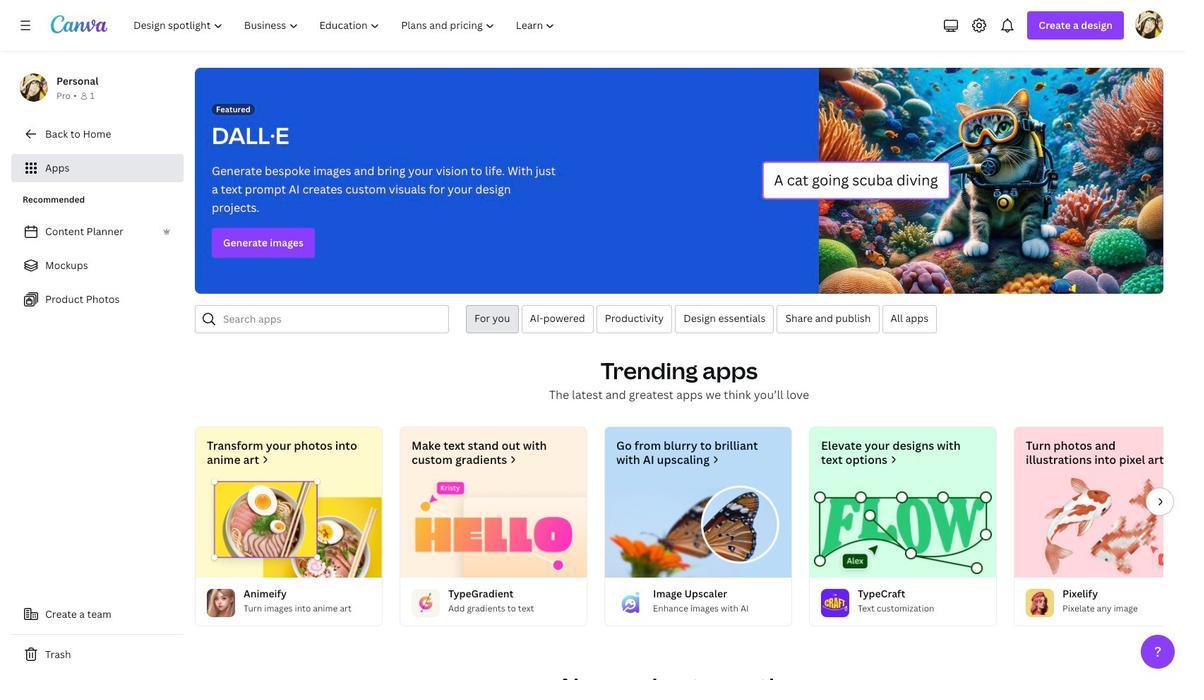 Task type: describe. For each thing, give the bounding box(es) containing it.
typegradient image
[[412, 589, 440, 617]]

typegradient image
[[400, 478, 587, 578]]

1 vertical spatial animeify image
[[207, 589, 235, 617]]

1 vertical spatial typecraft image
[[821, 589, 850, 617]]

0 vertical spatial typecraft image
[[810, 478, 996, 578]]

pixelify image
[[1015, 478, 1186, 578]]



Task type: locate. For each thing, give the bounding box(es) containing it.
1 vertical spatial image upscaler image
[[616, 589, 645, 617]]

an image with a cursor next to a text box containing the prompt "a cat going scuba diving" to generate an image. the generated image of a cat doing scuba diving is behind the text box. image
[[762, 68, 1164, 294]]

stephanie aranda image
[[1136, 11, 1164, 39]]

0 vertical spatial image upscaler image
[[605, 478, 792, 578]]

image upscaler image
[[605, 478, 792, 578], [616, 589, 645, 617]]

0 vertical spatial animeify image
[[196, 478, 382, 578]]

typecraft image
[[810, 478, 996, 578], [821, 589, 850, 617]]

Input field to search for apps search field
[[223, 306, 440, 333]]

pixelify image
[[1026, 589, 1054, 617]]

list
[[11, 217, 184, 314]]

top level navigation element
[[124, 11, 567, 40]]

animeify image
[[196, 478, 382, 578], [207, 589, 235, 617]]



Task type: vqa. For each thing, say whether or not it's contained in the screenshot.
input field to search for apps search field
yes



